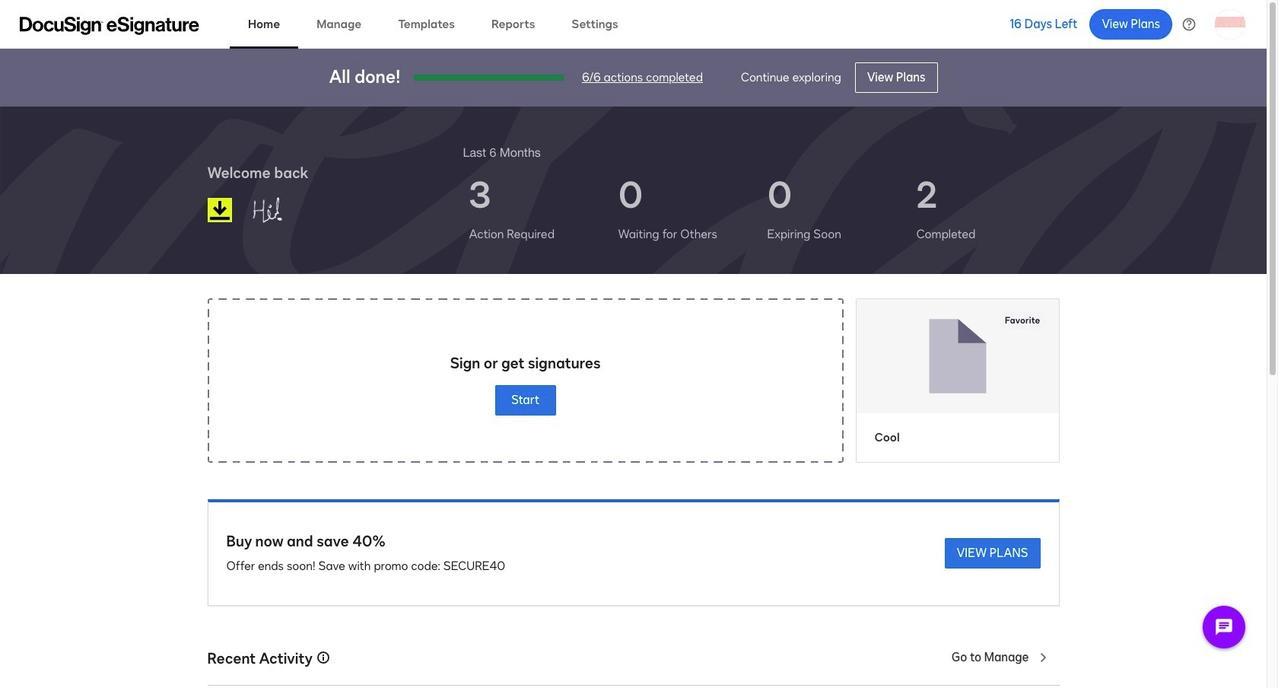 Task type: locate. For each thing, give the bounding box(es) containing it.
docusign esignature image
[[20, 16, 199, 35]]

heading
[[463, 143, 541, 161]]

list
[[463, 161, 1060, 256]]



Task type: describe. For each thing, give the bounding box(es) containing it.
use cool image
[[857, 299, 1059, 413]]

your uploaded profile image image
[[1215, 9, 1246, 39]]

generic name image
[[245, 190, 324, 230]]

docusignlogo image
[[207, 198, 232, 222]]



